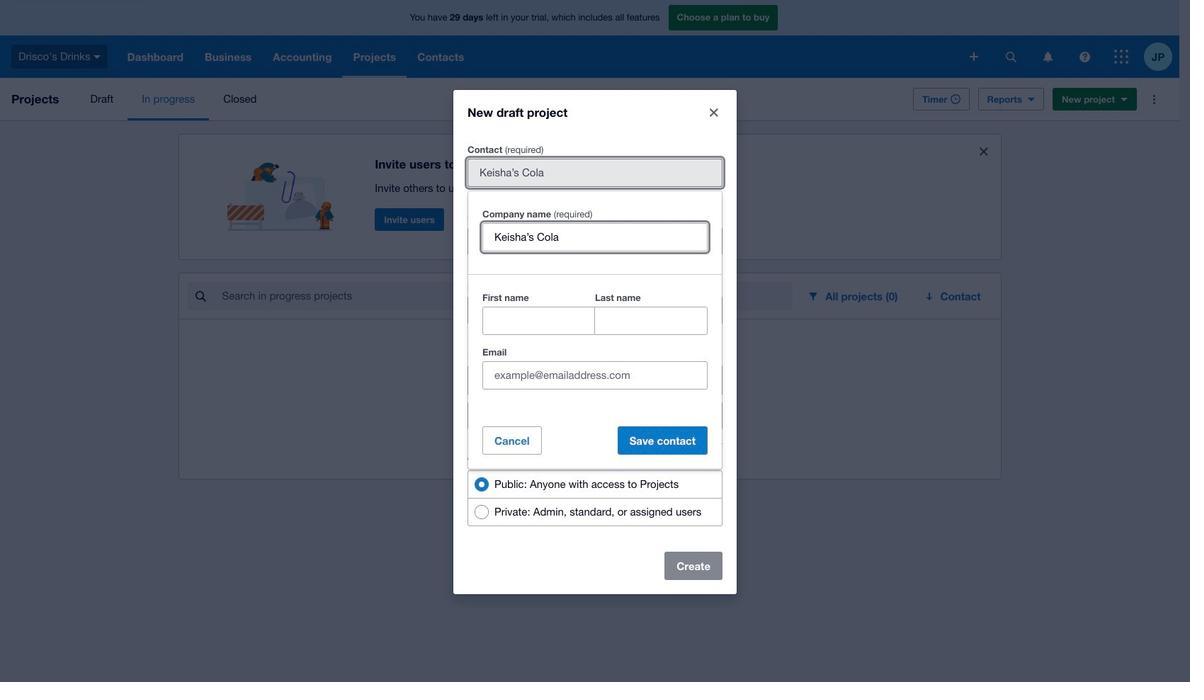 Task type: locate. For each thing, give the bounding box(es) containing it.
e.g. 10,000.00 field
[[468, 402, 722, 429]]

banner
[[0, 0, 1180, 78]]

dialog
[[454, 90, 737, 594]]

None text field
[[483, 307, 595, 334]]

None field
[[468, 159, 722, 186], [468, 228, 722, 255], [468, 159, 722, 186], [468, 228, 722, 255]]

svg image
[[1006, 51, 1016, 62]]

group
[[468, 191, 722, 469], [483, 289, 708, 335], [468, 470, 723, 526]]

svg image
[[1115, 50, 1129, 64], [1043, 51, 1053, 62], [1080, 51, 1090, 62], [970, 52, 979, 61], [94, 55, 101, 59]]

None text field
[[483, 224, 707, 250], [595, 307, 707, 334], [483, 224, 707, 250], [595, 307, 707, 334]]

Pick a date field
[[502, 297, 722, 323]]



Task type: vqa. For each thing, say whether or not it's contained in the screenshot.
Agency
no



Task type: describe. For each thing, give the bounding box(es) containing it.
example@emailaddress.com email field
[[483, 362, 707, 389]]

Search in progress projects search field
[[221, 283, 793, 310]]

invite users to projects image
[[227, 146, 341, 231]]



